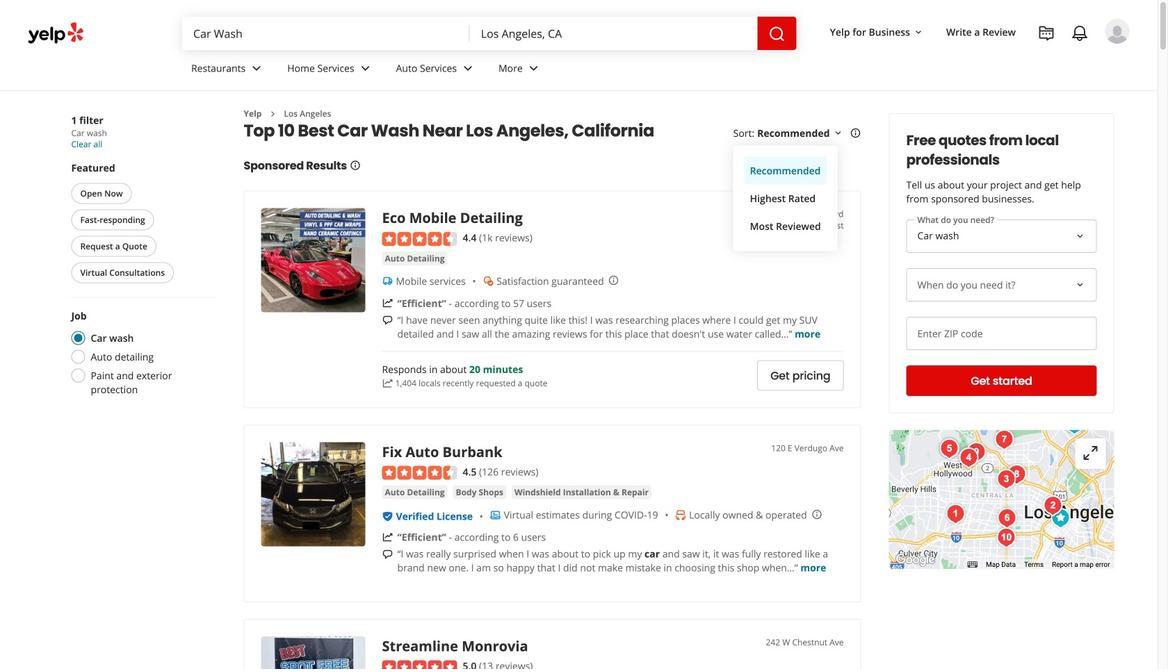 Task type: locate. For each thing, give the bounding box(es) containing it.
group
[[68, 161, 216, 286]]

1 horizontal spatial 16 chevron down v2 image
[[913, 27, 924, 38]]

16 chevron right v2 image
[[267, 108, 278, 119]]

None search field
[[182, 17, 796, 50]]

24 chevron down v2 image
[[248, 60, 265, 77], [357, 60, 374, 77], [525, 60, 542, 77]]

16 speech v2 image
[[382, 315, 393, 326]]

16 info v2 image
[[850, 128, 861, 139]]

1 horizontal spatial 24 chevron down v2 image
[[357, 60, 374, 77]]

16 verified v2 image
[[382, 511, 393, 523]]

1 vertical spatial 16 trending v2 image
[[382, 532, 393, 543]]

2 16 trending v2 image from the top
[[382, 532, 393, 543]]

16 shipping v2 image
[[382, 276, 393, 287]]

2 none field from the left
[[470, 17, 758, 50]]

address, neighborhood, city, state or zip search field
[[470, 17, 758, 50]]

16 trending v2 image for 16 speech v2 icon
[[382, 532, 393, 543]]

1 none field from the left
[[182, 17, 470, 50]]

16 trending v2 image up 16 speech v2 image
[[382, 298, 393, 309]]

  text field
[[906, 317, 1097, 350]]

16 satisfactions guaranteed v2 image
[[483, 276, 494, 287]]

16 locally owned v2 image
[[675, 510, 686, 521]]

16 chevron down v2 image
[[913, 27, 924, 38], [833, 128, 844, 139]]

1 16 trending v2 image from the top
[[382, 298, 393, 309]]

2 horizontal spatial 24 chevron down v2 image
[[525, 60, 542, 77]]

info icon image
[[608, 275, 619, 286], [608, 275, 619, 286], [811, 509, 822, 520], [811, 509, 822, 520]]

0 horizontal spatial 24 chevron down v2 image
[[248, 60, 265, 77]]

notifications image
[[1071, 25, 1088, 42]]

1 vertical spatial 16 chevron down v2 image
[[833, 128, 844, 139]]

16 trending v2 image
[[382, 298, 393, 309], [382, 532, 393, 543]]

none field address, neighborhood, city, state or zip
[[470, 17, 758, 50]]

option group
[[67, 309, 216, 397]]

16 trending v2 image
[[382, 378, 393, 389]]

None field
[[182, 17, 470, 50], [470, 17, 758, 50]]

user actions element
[[819, 17, 1149, 103]]

4.4 star rating image
[[382, 232, 457, 246]]

0 vertical spatial 16 trending v2 image
[[382, 298, 393, 309]]

16 trending v2 image up 16 speech v2 icon
[[382, 532, 393, 543]]



Task type: describe. For each thing, give the bounding box(es) containing it.
16 trending v2 image for 16 speech v2 image
[[382, 298, 393, 309]]

0 vertical spatial 16 chevron down v2 image
[[913, 27, 924, 38]]

1 24 chevron down v2 image from the left
[[248, 60, 265, 77]]

5 star rating image
[[382, 661, 457, 670]]

16 info v2 image
[[350, 160, 361, 171]]

none field 'things to do, nail salons, plumbers'
[[182, 17, 470, 50]]

0 horizontal spatial 16 chevron down v2 image
[[833, 128, 844, 139]]

3 24 chevron down v2 image from the left
[[525, 60, 542, 77]]

things to do, nail salons, plumbers search field
[[182, 17, 470, 50]]

2 24 chevron down v2 image from the left
[[357, 60, 374, 77]]

4.5 star rating image
[[382, 466, 457, 480]]

16 laptop v2 image
[[490, 510, 501, 521]]

search image
[[769, 26, 785, 42]]

24 chevron down v2 image
[[460, 60, 476, 77]]

projects image
[[1038, 25, 1055, 42]]

business categories element
[[180, 50, 1130, 90]]

16 speech v2 image
[[382, 549, 393, 560]]

terry t. image
[[1105, 19, 1130, 44]]



Task type: vqa. For each thing, say whether or not it's contained in the screenshot.
16 chevron down v2 icon within United States dropdown button
no



